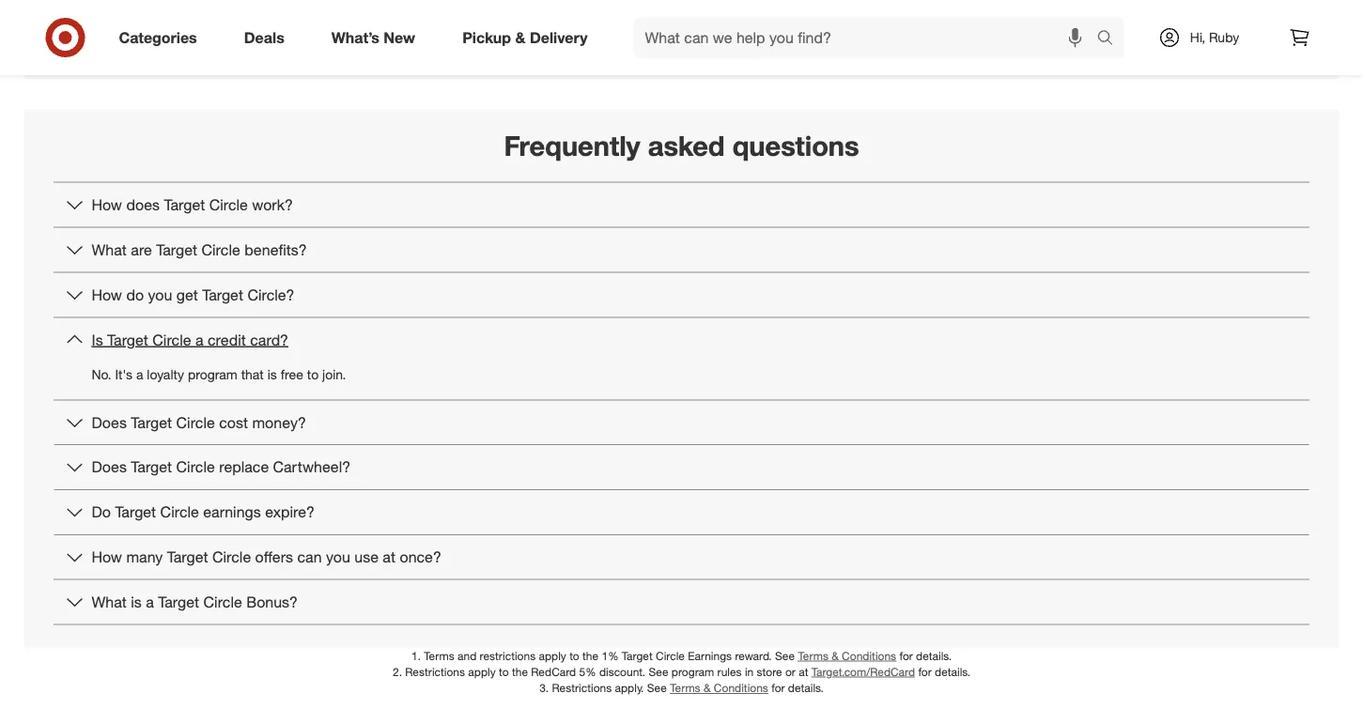 Task type: describe. For each thing, give the bounding box(es) containing it.
in
[[745, 665, 754, 679]]

target down does target circle cost money?
[[131, 458, 172, 477]]

many
[[126, 548, 163, 567]]

benefits?
[[245, 241, 307, 259]]

free
[[281, 367, 304, 383]]

1%
[[602, 649, 619, 663]]

and for terms
[[458, 649, 477, 663]]

circle inside 1. terms and restrictions apply to the 1% target circle earnings reward. see terms & conditions for details. 2. restrictions apply to the redcard 5% discount. see program rules in store or at target.com/redcard for details. 3. restrictions apply. see terms & conditions for details.
[[656, 649, 685, 663]]

1.
[[412, 649, 421, 663]]

1 horizontal spatial terms
[[670, 681, 701, 695]]

does
[[126, 196, 160, 214]]

categories link
[[103, 17, 221, 58]]

pickup & delivery
[[463, 28, 588, 47]]

target.com/redcard link
[[812, 665, 915, 679]]

redcard
[[531, 665, 576, 679]]

target right the get
[[202, 286, 243, 304]]

credit
[[208, 331, 246, 349]]

and for earnings
[[574, 14, 599, 33]]

categories
[[119, 28, 197, 47]]

join.
[[322, 367, 346, 383]]

0 vertical spatial to
[[307, 367, 319, 383]]

how for how do you get target circle?
[[92, 286, 122, 304]]

2.
[[393, 665, 402, 679]]

bonus?
[[246, 593, 298, 612]]

loyalty
[[147, 367, 184, 383]]

a for loyalty
[[136, 367, 143, 383]]

what is a target circle bonus?
[[92, 593, 298, 612]]

search
[[1089, 30, 1134, 48]]

circle down does target circle cost money?
[[176, 458, 215, 477]]

get
[[176, 286, 198, 304]]

is
[[92, 331, 103, 349]]

what's
[[332, 28, 380, 47]]

how many target circle offers can you use at once?
[[92, 548, 442, 567]]

what are target circle benefits?
[[92, 241, 307, 259]]

how do you get target circle? button
[[54, 273, 1310, 317]]

store
[[757, 665, 783, 679]]

cartwheel?
[[273, 458, 351, 477]]

1 horizontal spatial conditions
[[842, 649, 897, 663]]

frequently
[[504, 129, 641, 162]]

2 horizontal spatial a
[[195, 331, 204, 349]]

1 vertical spatial see
[[649, 665, 669, 679]]

1 horizontal spatial the
[[583, 649, 599, 663]]

how does target circle work?
[[92, 196, 293, 214]]

what for what are target circle benefits?
[[92, 241, 127, 259]]

track earnings and votes here after making eligible purchases.
[[473, 14, 891, 33]]

0 vertical spatial see
[[775, 649, 795, 663]]

target inside 1. terms and restrictions apply to the 1% target circle earnings reward. see terms & conditions for details. 2. restrictions apply to the redcard 5% discount. see program rules in store or at target.com/redcard for details. 3. restrictions apply. see terms & conditions for details.
[[622, 649, 653, 663]]

circle left bonus?
[[204, 593, 242, 612]]

3.
[[540, 681, 549, 695]]

terms & conditions link for 1. terms and restrictions apply to the 1% target circle earnings reward. see
[[798, 649, 897, 663]]

no. it's a loyalty program that is free to join.
[[92, 367, 346, 383]]

can
[[297, 548, 322, 567]]

do
[[92, 503, 111, 522]]

program inside 1. terms and restrictions apply to the 1% target circle earnings reward. see terms & conditions for details. 2. restrictions apply to the redcard 5% discount. see program rules in store or at target.com/redcard for details. 3. restrictions apply. see terms & conditions for details.
[[672, 665, 714, 679]]

a for target
[[146, 593, 154, 612]]

replace
[[219, 458, 269, 477]]

1 vertical spatial details.
[[935, 665, 971, 679]]

making
[[713, 14, 762, 33]]

expire?
[[265, 503, 315, 522]]

1 horizontal spatial &
[[704, 681, 711, 695]]

does target circle replace cartwheel?
[[92, 458, 351, 477]]

0 horizontal spatial terms
[[424, 649, 455, 663]]

are
[[131, 241, 152, 259]]

frequently asked questions
[[504, 129, 859, 162]]

what is a target circle bonus? button
[[54, 581, 1310, 625]]

how does target circle work? button
[[54, 183, 1310, 227]]

circle inside dropdown button
[[212, 548, 251, 567]]

1 vertical spatial &
[[832, 649, 839, 663]]

terms & conditions link for 3. restrictions apply. see
[[670, 681, 769, 695]]

circle up how do you get target circle?
[[202, 241, 240, 259]]

do
[[126, 286, 144, 304]]

1 horizontal spatial is
[[268, 367, 277, 383]]

does target circle cost money?
[[92, 413, 306, 432]]

at inside 1. terms and restrictions apply to the 1% target circle earnings reward. see terms & conditions for details. 2. restrictions apply to the redcard 5% discount. see program rules in store or at target.com/redcard for details. 3. restrictions apply. see terms & conditions for details.
[[799, 665, 809, 679]]

offers
[[255, 548, 293, 567]]

hi, ruby
[[1191, 29, 1240, 46]]

money?
[[252, 413, 306, 432]]

deals
[[244, 28, 285, 47]]

track
[[473, 14, 508, 33]]

discount.
[[600, 665, 646, 679]]

delivery
[[530, 28, 588, 47]]

at inside dropdown button
[[383, 548, 396, 567]]

0 horizontal spatial restrictions
[[405, 665, 465, 679]]

target right does
[[164, 196, 205, 214]]

once?
[[400, 548, 442, 567]]

use
[[355, 548, 379, 567]]

asked
[[648, 129, 725, 162]]



Task type: locate. For each thing, give the bounding box(es) containing it.
earnings right track
[[512, 14, 570, 33]]

do target circle earnings expire?
[[92, 503, 315, 522]]

do target circle earnings expire? button
[[54, 491, 1310, 535]]

1 vertical spatial for
[[919, 665, 932, 679]]

what
[[92, 241, 127, 259], [92, 593, 127, 612]]

a left the credit
[[195, 331, 204, 349]]

pickup & delivery link
[[447, 17, 611, 58]]

& up target.com/redcard
[[832, 649, 839, 663]]

votes
[[603, 14, 640, 33]]

1 vertical spatial you
[[326, 548, 350, 567]]

2 how from the top
[[92, 286, 122, 304]]

5%
[[579, 665, 596, 679]]

1 vertical spatial to
[[570, 649, 580, 663]]

1 vertical spatial is
[[131, 593, 142, 612]]

circle?
[[248, 286, 295, 304]]

2 horizontal spatial &
[[832, 649, 839, 663]]

terms up target.com/redcard
[[798, 649, 829, 663]]

how do you get target circle?
[[92, 286, 295, 304]]

1 vertical spatial program
[[672, 665, 714, 679]]

0 vertical spatial restrictions
[[405, 665, 465, 679]]

2 vertical spatial &
[[704, 681, 711, 695]]

circle up the loyalty on the bottom of the page
[[153, 331, 191, 349]]

apply
[[539, 649, 567, 663], [468, 665, 496, 679]]

target inside dropdown button
[[167, 548, 208, 567]]

0 horizontal spatial &
[[516, 28, 526, 47]]

at right the or
[[799, 665, 809, 679]]

0 vertical spatial &
[[516, 28, 526, 47]]

what for what is a target circle bonus?
[[92, 593, 127, 612]]

program down the credit
[[188, 367, 238, 383]]

for down store at the bottom of the page
[[772, 681, 785, 695]]

apply up redcard
[[539, 649, 567, 663]]

for right target.com/redcard link
[[919, 665, 932, 679]]

1 horizontal spatial you
[[326, 548, 350, 567]]

0 vertical spatial program
[[188, 367, 238, 383]]

what down many
[[92, 593, 127, 612]]

is target circle a credit card?
[[92, 331, 289, 349]]

0 horizontal spatial the
[[512, 665, 528, 679]]

1 does from the top
[[92, 413, 127, 432]]

how for how does target circle work?
[[92, 196, 122, 214]]

earnings
[[688, 649, 732, 663]]

& right track
[[516, 28, 526, 47]]

1 vertical spatial terms & conditions link
[[670, 681, 769, 695]]

circle left work?
[[209, 196, 248, 214]]

3 how from the top
[[92, 548, 122, 567]]

conditions up target.com/redcard link
[[842, 649, 897, 663]]

1. terms and restrictions apply to the 1% target circle earnings reward. see terms & conditions for details. 2. restrictions apply to the redcard 5% discount. see program rules in store or at target.com/redcard for details. 3. restrictions apply. see terms & conditions for details.
[[393, 649, 971, 695]]

program down earnings
[[672, 665, 714, 679]]

0 vertical spatial the
[[583, 649, 599, 663]]

after
[[678, 14, 709, 33]]

0 horizontal spatial apply
[[468, 665, 496, 679]]

2 what from the top
[[92, 593, 127, 612]]

cost
[[219, 413, 248, 432]]

is inside dropdown button
[[131, 593, 142, 612]]

2 vertical spatial details.
[[788, 681, 824, 695]]

1 what from the top
[[92, 241, 127, 259]]

does for does target circle replace cartwheel?
[[92, 458, 127, 477]]

terms
[[424, 649, 455, 663], [798, 649, 829, 663], [670, 681, 701, 695]]

1 vertical spatial what
[[92, 593, 127, 612]]

target down the loyalty on the bottom of the page
[[131, 413, 172, 432]]

how inside dropdown button
[[92, 548, 122, 567]]

see
[[775, 649, 795, 663], [649, 665, 669, 679], [647, 681, 667, 695]]

earnings down does target circle replace cartwheel?
[[203, 503, 261, 522]]

0 horizontal spatial terms & conditions link
[[670, 681, 769, 695]]

0 vertical spatial a
[[195, 331, 204, 349]]

target right many
[[167, 548, 208, 567]]

how left does
[[92, 196, 122, 214]]

1 vertical spatial at
[[799, 665, 809, 679]]

here
[[644, 14, 674, 33]]

you inside dropdown button
[[148, 286, 172, 304]]

0 vertical spatial you
[[148, 286, 172, 304]]

does down no.
[[92, 413, 127, 432]]

restrictions down "5%"
[[552, 681, 612, 695]]

is
[[268, 367, 277, 383], [131, 593, 142, 612]]

at
[[383, 548, 396, 567], [799, 665, 809, 679]]

2 vertical spatial how
[[92, 548, 122, 567]]

the down restrictions
[[512, 665, 528, 679]]

2 does from the top
[[92, 458, 127, 477]]

0 vertical spatial details.
[[916, 649, 952, 663]]

circle left offers
[[212, 548, 251, 567]]

the
[[583, 649, 599, 663], [512, 665, 528, 679]]

restrictions down "1."
[[405, 665, 465, 679]]

0 horizontal spatial is
[[131, 593, 142, 612]]

1 horizontal spatial restrictions
[[552, 681, 612, 695]]

0 vertical spatial is
[[268, 367, 277, 383]]

conditions down in
[[714, 681, 769, 695]]

see right apply.
[[647, 681, 667, 695]]

what left are
[[92, 241, 127, 259]]

how many target circle offers can you use at once? button
[[54, 536, 1310, 580]]

is down many
[[131, 593, 142, 612]]

does target circle replace cartwheel? button
[[54, 446, 1310, 490]]

0 horizontal spatial and
[[458, 649, 477, 663]]

questions
[[733, 129, 859, 162]]

terms & conditions link down rules
[[670, 681, 769, 695]]

2 horizontal spatial to
[[570, 649, 580, 663]]

0 horizontal spatial you
[[148, 286, 172, 304]]

1 vertical spatial a
[[136, 367, 143, 383]]

target right is
[[107, 331, 148, 349]]

1 vertical spatial the
[[512, 665, 528, 679]]

that
[[241, 367, 264, 383]]

at right use
[[383, 548, 396, 567]]

search button
[[1089, 17, 1134, 62]]

1 horizontal spatial a
[[146, 593, 154, 612]]

and left restrictions
[[458, 649, 477, 663]]

2 vertical spatial a
[[146, 593, 154, 612]]

0 horizontal spatial earnings
[[203, 503, 261, 522]]

no.
[[92, 367, 111, 383]]

0 vertical spatial for
[[900, 649, 913, 663]]

1 horizontal spatial apply
[[539, 649, 567, 663]]

0 horizontal spatial to
[[307, 367, 319, 383]]

what's new
[[332, 28, 416, 47]]

0 vertical spatial how
[[92, 196, 122, 214]]

you
[[148, 286, 172, 304], [326, 548, 350, 567]]

1 horizontal spatial earnings
[[512, 14, 570, 33]]

see up the or
[[775, 649, 795, 663]]

0 vertical spatial conditions
[[842, 649, 897, 663]]

0 vertical spatial earnings
[[512, 14, 570, 33]]

target right are
[[156, 241, 197, 259]]

apply.
[[615, 681, 644, 695]]

or
[[786, 665, 796, 679]]

1 vertical spatial restrictions
[[552, 681, 612, 695]]

1 vertical spatial and
[[458, 649, 477, 663]]

1 vertical spatial earnings
[[203, 503, 261, 522]]

2 horizontal spatial terms
[[798, 649, 829, 663]]

circle left earnings
[[656, 649, 685, 663]]

work?
[[252, 196, 293, 214]]

apply down restrictions
[[468, 665, 496, 679]]

does for does target circle cost money?
[[92, 413, 127, 432]]

to down restrictions
[[499, 665, 509, 679]]

how for how many target circle offers can you use at once?
[[92, 548, 122, 567]]

a
[[195, 331, 204, 349], [136, 367, 143, 383], [146, 593, 154, 612]]

purchases.
[[818, 14, 891, 33]]

ruby
[[1210, 29, 1240, 46]]

0 horizontal spatial program
[[188, 367, 238, 383]]

card?
[[250, 331, 289, 349]]

target down many
[[158, 593, 199, 612]]

1 horizontal spatial for
[[900, 649, 913, 663]]

new
[[384, 28, 416, 47]]

2 vertical spatial for
[[772, 681, 785, 695]]

0 vertical spatial and
[[574, 14, 599, 33]]

0 vertical spatial apply
[[539, 649, 567, 663]]

1 horizontal spatial terms & conditions link
[[798, 649, 897, 663]]

deals link
[[228, 17, 308, 58]]

earnings
[[512, 14, 570, 33], [203, 503, 261, 522]]

0 vertical spatial what
[[92, 241, 127, 259]]

2 horizontal spatial for
[[919, 665, 932, 679]]

reward.
[[735, 649, 772, 663]]

&
[[516, 28, 526, 47], [832, 649, 839, 663], [704, 681, 711, 695]]

conditions
[[842, 649, 897, 663], [714, 681, 769, 695]]

the up "5%"
[[583, 649, 599, 663]]

What can we help you find? suggestions appear below search field
[[634, 17, 1102, 58]]

is target circle a credit card? button
[[54, 318, 1310, 362]]

rules
[[718, 665, 742, 679]]

target.com/redcard
[[812, 665, 915, 679]]

1 how from the top
[[92, 196, 122, 214]]

terms & conditions link
[[798, 649, 897, 663], [670, 681, 769, 695]]

terms down earnings
[[670, 681, 701, 695]]

terms & conditions link up target.com/redcard link
[[798, 649, 897, 663]]

does
[[92, 413, 127, 432], [92, 458, 127, 477]]

eligible
[[766, 14, 814, 33]]

to up "5%"
[[570, 649, 580, 663]]

1 vertical spatial conditions
[[714, 681, 769, 695]]

circle up many
[[160, 503, 199, 522]]

restrictions
[[480, 649, 536, 663]]

1 horizontal spatial at
[[799, 665, 809, 679]]

is right that
[[268, 367, 277, 383]]

0 vertical spatial does
[[92, 413, 127, 432]]

you inside dropdown button
[[326, 548, 350, 567]]

how left do on the left of the page
[[92, 286, 122, 304]]

target
[[164, 196, 205, 214], [156, 241, 197, 259], [202, 286, 243, 304], [107, 331, 148, 349], [131, 413, 172, 432], [131, 458, 172, 477], [115, 503, 156, 522], [167, 548, 208, 567], [158, 593, 199, 612], [622, 649, 653, 663]]

for
[[900, 649, 913, 663], [919, 665, 932, 679], [772, 681, 785, 695]]

0 horizontal spatial for
[[772, 681, 785, 695]]

does target circle cost money? button
[[54, 401, 1310, 445]]

you left use
[[326, 548, 350, 567]]

2 vertical spatial see
[[647, 681, 667, 695]]

0 horizontal spatial conditions
[[714, 681, 769, 695]]

0 horizontal spatial at
[[383, 548, 396, 567]]

1 horizontal spatial to
[[499, 665, 509, 679]]

1 vertical spatial apply
[[468, 665, 496, 679]]

a right it's
[[136, 367, 143, 383]]

it's
[[115, 367, 133, 383]]

program
[[188, 367, 238, 383], [672, 665, 714, 679]]

for up target.com/redcard link
[[900, 649, 913, 663]]

target right do
[[115, 503, 156, 522]]

1 vertical spatial how
[[92, 286, 122, 304]]

& down earnings
[[704, 681, 711, 695]]

and left votes
[[574, 14, 599, 33]]

2 vertical spatial to
[[499, 665, 509, 679]]

1 horizontal spatial and
[[574, 14, 599, 33]]

earnings inside dropdown button
[[203, 503, 261, 522]]

1 horizontal spatial program
[[672, 665, 714, 679]]

to right the free
[[307, 367, 319, 383]]

how
[[92, 196, 122, 214], [92, 286, 122, 304], [92, 548, 122, 567]]

target up discount.
[[622, 649, 653, 663]]

what are target circle benefits? button
[[54, 228, 1310, 272]]

0 vertical spatial at
[[383, 548, 396, 567]]

circle left "cost"
[[176, 413, 215, 432]]

a down many
[[146, 593, 154, 612]]

pickup
[[463, 28, 511, 47]]

does up do
[[92, 458, 127, 477]]

terms right "1."
[[424, 649, 455, 663]]

and inside 1. terms and restrictions apply to the 1% target circle earnings reward. see terms & conditions for details. 2. restrictions apply to the redcard 5% discount. see program rules in store or at target.com/redcard for details. 3. restrictions apply. see terms & conditions for details.
[[458, 649, 477, 663]]

hi,
[[1191, 29, 1206, 46]]

and
[[574, 14, 599, 33], [458, 649, 477, 663]]

what's new link
[[316, 17, 439, 58]]

you right do on the left of the page
[[148, 286, 172, 304]]

how left many
[[92, 548, 122, 567]]

0 vertical spatial terms & conditions link
[[798, 649, 897, 663]]

see right discount.
[[649, 665, 669, 679]]

restrictions
[[405, 665, 465, 679], [552, 681, 612, 695]]

1 vertical spatial does
[[92, 458, 127, 477]]

0 horizontal spatial a
[[136, 367, 143, 383]]



Task type: vqa. For each thing, say whether or not it's contained in the screenshot.
Gray corresponding to $329.99
no



